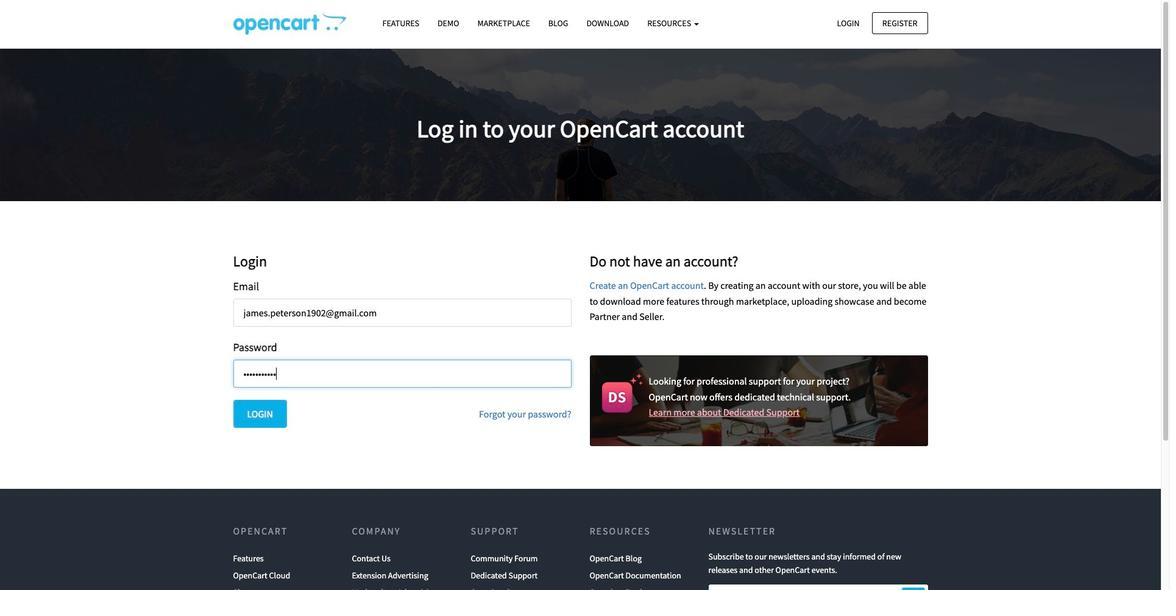 Task type: vqa. For each thing, say whether or not it's contained in the screenshot.
Welcome to OpenCart Extension Store With a huge range of features included out-of-the-box and over 13 000+ additional extensions available to download
no



Task type: describe. For each thing, give the bounding box(es) containing it.
Password password field
[[233, 360, 572, 388]]



Task type: locate. For each thing, give the bounding box(es) containing it.
Email text field
[[233, 299, 572, 327]]

opencart - account login image
[[233, 13, 346, 35]]

Enter your email address text field
[[709, 585, 928, 590]]



